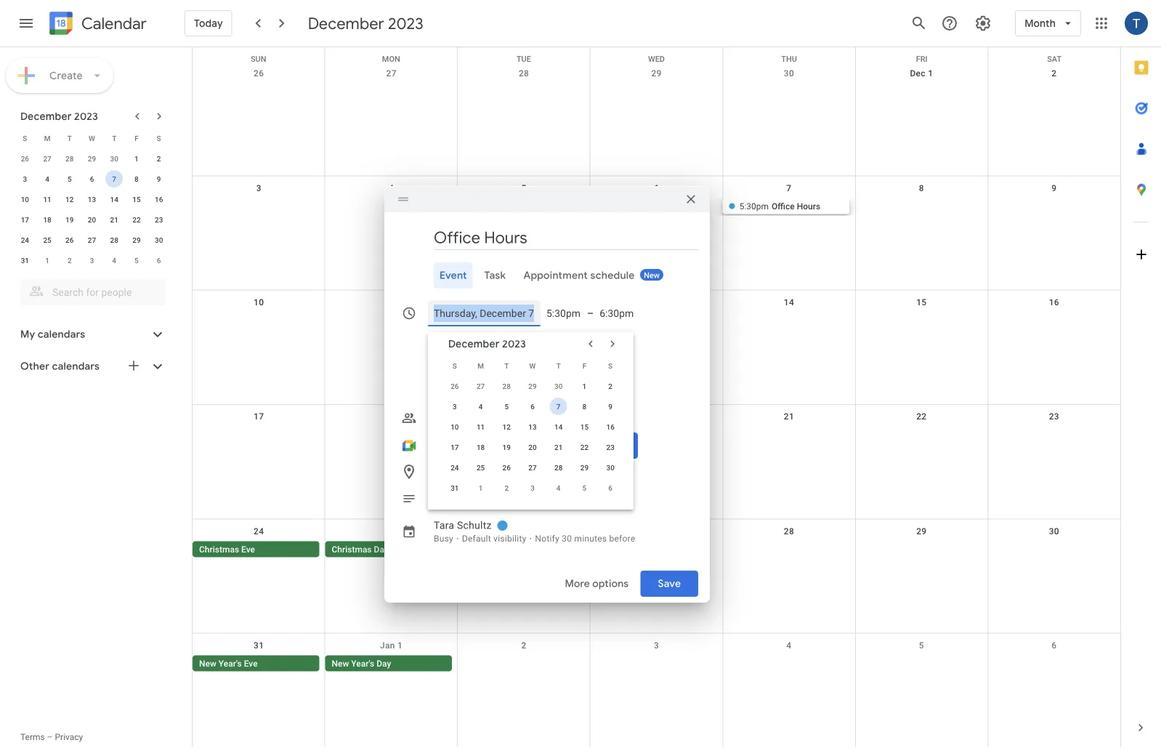 Task type: vqa. For each thing, say whether or not it's contained in the screenshot.


Task type: locate. For each thing, give the bounding box(es) containing it.
12 element
[[61, 191, 78, 208], [498, 418, 516, 436]]

christmas day button
[[325, 541, 452, 557]]

december for bottommost row group
[[449, 337, 500, 350]]

or
[[508, 493, 523, 505]]

cell
[[193, 198, 325, 215], [325, 198, 458, 215], [458, 198, 591, 215], [591, 198, 723, 215], [856, 198, 989, 215], [989, 198, 1121, 215], [458, 541, 591, 559], [591, 541, 723, 559], [723, 541, 856, 559], [856, 541, 989, 559], [989, 541, 1121, 559], [458, 656, 591, 673], [591, 656, 723, 673], [856, 656, 989, 673], [989, 656, 1121, 673]]

31 for the top row group's 31 element
[[21, 256, 29, 265]]

3 add from the top
[[434, 493, 455, 505]]

30 element
[[150, 231, 168, 249], [602, 459, 620, 476]]

december 2023 down start date text box
[[449, 337, 526, 350]]

18 element for 11 element related to 10 element corresponding to 17 element associated with 19 element for right january 4 element
[[472, 438, 490, 456]]

2 horizontal spatial 18
[[477, 443, 485, 452]]

2 horizontal spatial december
[[449, 337, 500, 350]]

2 horizontal spatial 24
[[451, 463, 459, 472]]

9 inside grid
[[1052, 183, 1057, 193]]

7 for the top row group
[[112, 175, 116, 183]]

4
[[45, 175, 49, 183], [389, 183, 394, 193], [112, 256, 116, 265], [479, 402, 483, 411], [557, 484, 561, 492], [787, 640, 792, 651]]

21 element for left january 4 element
[[106, 211, 123, 228]]

0 horizontal spatial 14 element
[[106, 191, 123, 208]]

0 horizontal spatial 23
[[155, 215, 163, 224]]

2 new from the left
[[332, 659, 349, 669]]

20
[[88, 215, 96, 224], [529, 443, 537, 452]]

11 element
[[39, 191, 56, 208], [472, 418, 490, 436]]

w down zone
[[530, 361, 536, 370]]

19 element
[[61, 211, 78, 228], [498, 438, 516, 456]]

0 horizontal spatial 17
[[21, 215, 29, 224]]

calendar heading
[[79, 13, 147, 34]]

1 vertical spatial 13 element
[[524, 418, 542, 436]]

0 horizontal spatial 11
[[43, 195, 51, 204]]

row
[[193, 47, 1121, 64], [193, 62, 1121, 176], [14, 128, 170, 148], [14, 148, 170, 169], [14, 169, 170, 189], [193, 176, 1121, 291], [14, 189, 170, 209], [14, 209, 170, 230], [14, 230, 170, 250], [14, 250, 170, 270], [193, 291, 1121, 405], [442, 356, 624, 376], [442, 376, 624, 396], [442, 396, 624, 417], [193, 405, 1121, 519], [442, 417, 624, 437], [442, 437, 624, 457], [442, 457, 624, 478], [442, 478, 624, 498], [193, 519, 1121, 634], [193, 634, 1121, 748]]

22
[[132, 215, 141, 224], [917, 412, 927, 422], [581, 443, 589, 452]]

17 for 10 element for 17 element associated with 19 element related to left january 4 element
[[21, 215, 29, 224]]

1 vertical spatial w
[[530, 361, 536, 370]]

28 element down add guests dropdown button
[[550, 459, 568, 476]]

2023 down create
[[74, 110, 98, 123]]

– right 'start time' text box
[[588, 307, 594, 319]]

27 element for january 3 element related to left january 4 element
[[83, 231, 101, 249]]

january 3 element for right january 4 element
[[524, 479, 542, 497]]

november 29 element
[[83, 150, 101, 167], [524, 377, 542, 395]]

1 horizontal spatial november 27 element
[[472, 377, 490, 395]]

1 horizontal spatial 7 cell
[[546, 396, 572, 417]]

26 for the top row group november 26 element
[[21, 154, 29, 163]]

14
[[110, 195, 118, 204], [784, 297, 795, 307], [555, 422, 563, 431]]

0 vertical spatial –
[[588, 307, 594, 319]]

day
[[374, 544, 389, 554], [377, 659, 391, 669]]

2 horizontal spatial 16
[[1050, 297, 1060, 307]]

year's inside the new year's eve button
[[219, 659, 242, 669]]

tab list
[[1122, 47, 1162, 707], [396, 262, 699, 289]]

10 element for 17 element associated with 19 element for right january 4 element
[[446, 418, 464, 436]]

row containing sun
[[193, 47, 1121, 64]]

jan
[[380, 640, 395, 651]]

15 for the top row group
[[132, 195, 141, 204]]

2
[[1052, 68, 1057, 79], [157, 154, 161, 163], [68, 256, 72, 265], [609, 382, 613, 390], [505, 484, 509, 492], [522, 640, 527, 651]]

29 element for 22 element associated with 21 element corresponding to left january 4 element
[[128, 231, 145, 249]]

28
[[519, 68, 529, 79], [66, 154, 74, 163], [110, 236, 118, 244], [503, 382, 511, 390], [555, 463, 563, 472], [784, 526, 795, 536]]

3
[[23, 175, 27, 183], [256, 183, 262, 193], [90, 256, 94, 265], [453, 402, 457, 411], [531, 484, 535, 492], [654, 640, 660, 651]]

0 horizontal spatial 15 element
[[128, 191, 145, 208]]

create
[[49, 69, 83, 82]]

january 5 element
[[128, 252, 145, 269], [576, 479, 594, 497]]

23
[[155, 215, 163, 224], [1050, 412, 1060, 422], [607, 443, 615, 452]]

28 element for right january 4 element
[[550, 459, 568, 476]]

1 vertical spatial 23 element
[[602, 438, 620, 456]]

9 for december 2023 grid to the bottom
[[609, 402, 613, 411]]

27 element for january 3 element related to right january 4 element
[[524, 459, 542, 476]]

22 element for right january 4 element 21 element
[[576, 438, 594, 456]]

mon
[[382, 55, 401, 64]]

1 horizontal spatial 25 element
[[472, 459, 490, 476]]

0 vertical spatial january 5 element
[[128, 252, 145, 269]]

find a time button
[[428, 379, 493, 405]]

0 vertical spatial 14 element
[[106, 191, 123, 208]]

2 vertical spatial 18
[[477, 443, 485, 452]]

26 for 26 element for 19 element for right january 4 element
[[503, 463, 511, 472]]

0 vertical spatial 16
[[155, 195, 163, 204]]

settings menu image
[[975, 15, 993, 32]]

january 1 element for 25 element corresponding to "january 2" element for january 3 element related to left january 4 element
[[39, 252, 56, 269]]

31 element for the top row group
[[16, 252, 34, 269]]

2 vertical spatial 15
[[581, 422, 589, 431]]

0 horizontal spatial 10
[[21, 195, 29, 204]]

26 element up or
[[498, 459, 516, 476]]

29
[[652, 68, 662, 79], [88, 154, 96, 163], [132, 236, 141, 244], [529, 382, 537, 390], [581, 463, 589, 472], [917, 526, 927, 536]]

13 element
[[83, 191, 101, 208], [524, 418, 542, 436]]

2 vertical spatial 12
[[503, 422, 511, 431]]

0 horizontal spatial november 29 element
[[83, 150, 101, 167]]

31 element
[[16, 252, 34, 269], [446, 479, 464, 497]]

year's inside new year's day button
[[351, 659, 375, 669]]

1 vertical spatial 30 element
[[602, 459, 620, 476]]

0 horizontal spatial 23 element
[[150, 211, 168, 228]]

2 horizontal spatial 9
[[1052, 183, 1057, 193]]

other calendars
[[20, 360, 100, 373]]

january 3 element right or
[[524, 479, 542, 497]]

january 1 element up the search for people text field
[[39, 252, 56, 269]]

january 3 element up the search for people text field
[[83, 252, 101, 269]]

calendars inside 'dropdown button'
[[38, 328, 85, 341]]

2023 for bottommost row group
[[502, 337, 526, 350]]

december up "mon"
[[308, 13, 384, 33]]

1 horizontal spatial 22
[[581, 443, 589, 452]]

Add title text field
[[434, 227, 699, 249]]

main drawer image
[[17, 15, 35, 32]]

25 down guests
[[477, 463, 485, 472]]

1 add from the top
[[434, 412, 453, 424]]

1 vertical spatial 14
[[784, 297, 795, 307]]

0 vertical spatial calendars
[[38, 328, 85, 341]]

24 element
[[16, 231, 34, 249], [446, 459, 464, 476]]

f for bottommost row group
[[583, 361, 587, 370]]

1 vertical spatial 31 element
[[446, 479, 464, 497]]

january 1 element left or
[[472, 479, 490, 497]]

2 vertical spatial 25
[[386, 526, 397, 536]]

19 element for right january 4 element
[[498, 438, 516, 456]]

0 horizontal spatial 8
[[135, 175, 139, 183]]

january 2 element for january 3 element related to right january 4 element
[[498, 479, 516, 497]]

1 horizontal spatial 11
[[477, 422, 485, 431]]

None search field
[[0, 273, 180, 305]]

0 horizontal spatial 18
[[43, 215, 51, 224]]

25 element up the search for people text field
[[39, 231, 56, 249]]

1 year's from the left
[[219, 659, 242, 669]]

0 vertical spatial november 30 element
[[106, 150, 123, 167]]

7
[[112, 175, 116, 183], [787, 183, 792, 193], [557, 402, 561, 411]]

0 horizontal spatial 24 element
[[16, 231, 34, 249]]

january 4 element right or
[[550, 479, 568, 497]]

dec
[[911, 68, 926, 79]]

14 element for right january 4 element 21 element
[[550, 418, 568, 436]]

24
[[21, 236, 29, 244], [451, 463, 459, 472], [254, 526, 264, 536]]

25 element down guests
[[472, 459, 490, 476]]

10
[[21, 195, 29, 204], [254, 297, 264, 307], [451, 422, 459, 431]]

december down start date text box
[[449, 337, 500, 350]]

m down create popup button
[[44, 134, 50, 143]]

23 element for 16 element corresponding to the top row group
[[150, 211, 168, 228]]

26 for 26 element for 19 element related to left january 4 element
[[66, 236, 74, 244]]

24 for the top row group's 31 element the 24 'element'
[[21, 236, 29, 244]]

calendars inside dropdown button
[[52, 360, 100, 373]]

26 element
[[61, 231, 78, 249], [498, 459, 516, 476]]

2 christmas from the left
[[332, 544, 372, 554]]

f
[[135, 134, 139, 143], [583, 361, 587, 370]]

2 year's from the left
[[351, 659, 375, 669]]

0 horizontal spatial 29 element
[[128, 231, 145, 249]]

november 29 element for november 28 'element' associated with 13 "element" corresponding to 21 element corresponding to left january 4 element
[[83, 150, 101, 167]]

m up time
[[478, 361, 484, 370]]

w
[[89, 134, 95, 143], [530, 361, 536, 370]]

january 4 element
[[106, 252, 123, 269], [550, 479, 568, 497]]

christmas eve
[[199, 544, 255, 554]]

schedule
[[591, 269, 635, 282]]

time zone
[[495, 334, 543, 346]]

add other calendars image
[[127, 358, 141, 373]]

14 element
[[106, 191, 123, 208], [550, 418, 568, 436]]

1 horizontal spatial 17
[[254, 412, 264, 422]]

eve
[[241, 544, 255, 554], [244, 659, 258, 669]]

2 vertical spatial 19
[[503, 443, 511, 452]]

28 for november 28 'element' associated with 13 "element" corresponding to 21 element corresponding to left january 4 element
[[66, 154, 74, 163]]

2 horizontal spatial december 2023
[[449, 337, 526, 350]]

17
[[21, 215, 29, 224], [254, 412, 264, 422], [451, 443, 459, 452]]

8
[[135, 175, 139, 183], [920, 183, 925, 193], [583, 402, 587, 411]]

event button
[[434, 262, 473, 289]]

31 for 31 element corresponding to bottommost row group
[[451, 484, 459, 492]]

0 horizontal spatial 31 element
[[16, 252, 34, 269]]

january 1 element
[[39, 252, 56, 269], [472, 479, 490, 497]]

january 2 element
[[61, 252, 78, 269], [498, 479, 516, 497]]

dec 1
[[911, 68, 934, 79]]

13 element for 21 element corresponding to left january 4 element
[[83, 191, 101, 208]]

19
[[66, 215, 74, 224], [519, 412, 529, 422], [503, 443, 511, 452]]

january 5 element for right january 4 element
[[576, 479, 594, 497]]

new
[[199, 659, 217, 669], [332, 659, 349, 669]]

31
[[21, 256, 29, 265], [451, 484, 459, 492], [254, 640, 264, 651]]

0 vertical spatial 15 element
[[128, 191, 145, 208]]

0 vertical spatial 30 element
[[150, 231, 168, 249]]

12
[[66, 195, 74, 204], [519, 297, 529, 307], [503, 422, 511, 431]]

15 for bottommost row group
[[581, 422, 589, 431]]

new year's day
[[332, 659, 391, 669]]

26 element up the search for people text field
[[61, 231, 78, 249]]

2 horizontal spatial 17
[[451, 443, 459, 452]]

january 2 element up visibility
[[498, 479, 516, 497]]

24 for the 24 'element' corresponding to 31 element corresponding to bottommost row group
[[451, 463, 459, 472]]

0 vertical spatial 15
[[132, 195, 141, 204]]

21
[[110, 215, 118, 224], [784, 412, 795, 422], [555, 443, 563, 452]]

19 element for left january 4 element
[[61, 211, 78, 228]]

0 vertical spatial 26 element
[[61, 231, 78, 249]]

27 element
[[83, 231, 101, 249], [524, 459, 542, 476]]

w down create popup button
[[89, 134, 95, 143]]

grid
[[192, 47, 1121, 748]]

17 element for 19 element for right january 4 element
[[446, 438, 464, 456]]

5
[[68, 175, 72, 183], [522, 183, 527, 193], [135, 256, 139, 265], [505, 402, 509, 411], [583, 484, 587, 492], [920, 640, 925, 651]]

6
[[90, 175, 94, 183], [654, 183, 660, 193], [157, 256, 161, 265], [531, 402, 535, 411], [609, 484, 613, 492], [1052, 640, 1057, 651]]

10 element
[[16, 191, 34, 208], [446, 418, 464, 436]]

0 vertical spatial 12
[[66, 195, 74, 204]]

notify
[[535, 534, 560, 544]]

9
[[157, 175, 161, 183], [1052, 183, 1057, 193], [609, 402, 613, 411]]

2 vertical spatial 17
[[451, 443, 459, 452]]

0 horizontal spatial 22 element
[[128, 211, 145, 228]]

minutes
[[575, 534, 607, 544]]

15
[[132, 195, 141, 204], [917, 297, 927, 307], [581, 422, 589, 431]]

26
[[254, 68, 264, 79], [21, 154, 29, 163], [66, 236, 74, 244], [451, 382, 459, 390], [503, 463, 511, 472], [519, 526, 529, 536]]

13 for 19 element related to left january 4 element
[[88, 195, 96, 204]]

add inside dropdown button
[[434, 466, 455, 478]]

18 element
[[39, 211, 56, 228], [472, 438, 490, 456]]

25 element
[[39, 231, 56, 249], [472, 459, 490, 476]]

january 4 element up the search for people text field
[[106, 252, 123, 269]]

add
[[434, 412, 453, 424], [434, 466, 455, 478], [434, 493, 455, 505]]

0 vertical spatial 18 element
[[39, 211, 56, 228]]

22 for 16 element associated with bottommost row group
[[581, 443, 589, 452]]

26 element for 19 element for right january 4 element
[[498, 459, 516, 476]]

25 up christmas day button on the bottom of the page
[[386, 526, 397, 536]]

november 28 element for 13 "element" corresponding to 21 element corresponding to left january 4 element
[[61, 150, 78, 167]]

new for new year's day
[[332, 659, 349, 669]]

tara schultz
[[434, 520, 492, 532]]

0 vertical spatial 11
[[43, 195, 51, 204]]

– right terms link
[[47, 732, 53, 742]]

0 horizontal spatial 27 element
[[83, 231, 101, 249]]

23 for 16 element corresponding to the top row group
[[155, 215, 163, 224]]

guests
[[455, 412, 487, 424]]

1 horizontal spatial 7
[[557, 402, 561, 411]]

27 element down add guests dropdown button
[[524, 459, 542, 476]]

calendars
[[38, 328, 85, 341], [52, 360, 100, 373]]

christmas for christmas day
[[332, 544, 372, 554]]

0 horizontal spatial 20
[[88, 215, 96, 224]]

thu
[[782, 55, 798, 64]]

0 vertical spatial 17 element
[[16, 211, 34, 228]]

16
[[155, 195, 163, 204], [1050, 297, 1060, 307], [607, 422, 615, 431]]

15 element for 22 element associated with 21 element corresponding to left january 4 element
[[128, 191, 145, 208]]

1 horizontal spatial 11 element
[[472, 418, 490, 436]]

2023
[[388, 13, 424, 33], [74, 110, 98, 123], [502, 337, 526, 350]]

17 element
[[16, 211, 34, 228], [446, 438, 464, 456]]

january 2 element up the search for people text field
[[61, 252, 78, 269]]

today
[[194, 17, 223, 30]]

1 horizontal spatial 18 element
[[472, 438, 490, 456]]

2 add from the top
[[434, 466, 455, 478]]

26 element for 19 element related to left january 4 element
[[61, 231, 78, 249]]

21 element for right january 4 element
[[550, 438, 568, 456]]

1 vertical spatial 20 element
[[524, 438, 542, 456]]

1 christmas from the left
[[199, 544, 239, 554]]

29 element down add guests dropdown button
[[576, 459, 594, 476]]

day
[[468, 334, 484, 346]]

year's for eve
[[219, 659, 242, 669]]

24 element for 31 element corresponding to bottommost row group
[[446, 459, 464, 476]]

0 vertical spatial january 3 element
[[83, 252, 101, 269]]

1 horizontal spatial january 5 element
[[576, 479, 594, 497]]

january 5 element up the search for people text field
[[128, 252, 145, 269]]

0 horizontal spatial 25 element
[[39, 231, 56, 249]]

november 30 element for right january 4 element 21 element's 14 element
[[550, 377, 568, 395]]

0 horizontal spatial 2023
[[74, 110, 98, 123]]

november 30 element for 21 element corresponding to left january 4 element's 14 element
[[106, 150, 123, 167]]

1 new from the left
[[199, 659, 217, 669]]

january 5 element for left january 4 element
[[128, 252, 145, 269]]

calendars up the other calendars in the left top of the page
[[38, 328, 85, 341]]

1 horizontal spatial 23 element
[[602, 438, 620, 456]]

calendars down the my calendars 'dropdown button' at the top left of the page
[[52, 360, 100, 373]]

1 horizontal spatial 30 element
[[602, 459, 620, 476]]

my calendars
[[20, 328, 85, 341]]

january 1 element for 25 element associated with "january 2" element for january 3 element related to right january 4 element
[[472, 479, 490, 497]]

0 horizontal spatial 28 element
[[106, 231, 123, 249]]

november 28 element
[[61, 150, 78, 167], [498, 377, 516, 395]]

1 horizontal spatial 10
[[254, 297, 264, 307]]

month
[[1025, 17, 1056, 30]]

january 3 element
[[83, 252, 101, 269], [524, 479, 542, 497]]

1 horizontal spatial november 28 element
[[498, 377, 516, 395]]

december 2023 up "mon"
[[308, 13, 424, 33]]

15 element
[[128, 191, 145, 208], [576, 418, 594, 436]]

row group
[[14, 148, 170, 270], [442, 376, 624, 498]]

2 vertical spatial december
[[449, 337, 500, 350]]

1 horizontal spatial january 3 element
[[524, 479, 542, 497]]

november 30 element
[[106, 150, 123, 167], [550, 377, 568, 395]]

27
[[386, 68, 397, 79], [43, 154, 51, 163], [88, 236, 96, 244], [477, 382, 485, 390], [529, 463, 537, 472]]

18 for 10 element corresponding to 17 element associated with 19 element for right january 4 element
[[477, 443, 485, 452]]

13 element for right january 4 element 21 element
[[524, 418, 542, 436]]

november 26 element
[[16, 150, 34, 167], [446, 377, 464, 395]]

1
[[929, 68, 934, 79], [135, 154, 139, 163], [45, 256, 49, 265], [583, 382, 587, 390], [479, 484, 483, 492], [398, 640, 403, 651]]

29 element up the search for people text field
[[128, 231, 145, 249]]

11 element for 10 element for 17 element associated with 19 element related to left january 4 element
[[39, 191, 56, 208]]

2 vertical spatial add
[[434, 493, 455, 505]]

0 vertical spatial november 27 element
[[39, 150, 56, 167]]

25 up the search for people text field
[[43, 236, 51, 244]]

0 vertical spatial 21 element
[[106, 211, 123, 228]]

new
[[644, 271, 660, 280]]

december 2023 down create popup button
[[20, 110, 98, 123]]

my calendars button
[[3, 323, 180, 346]]

22 element
[[128, 211, 145, 228], [576, 438, 594, 456]]

grid containing 26
[[192, 47, 1121, 748]]

0 vertical spatial 14
[[110, 195, 118, 204]]

1 horizontal spatial 21 element
[[550, 438, 568, 456]]

t
[[67, 134, 72, 143], [112, 134, 117, 143], [505, 361, 509, 370], [557, 361, 561, 370]]

december 2023 grid
[[14, 128, 170, 270], [442, 356, 624, 498]]

1 horizontal spatial november 26 element
[[446, 377, 464, 395]]

january 3 element for left january 4 element
[[83, 252, 101, 269]]

january 5 element up notify 30 minutes before
[[576, 479, 594, 497]]

23 element
[[150, 211, 168, 228], [602, 438, 620, 456]]

1 horizontal spatial 22 element
[[576, 438, 594, 456]]

1 vertical spatial january 2 element
[[498, 479, 516, 497]]

new inside the new year's eve button
[[199, 659, 217, 669]]

support image
[[942, 15, 959, 32]]

16 element
[[150, 191, 168, 208], [602, 418, 620, 436]]

january 6 element
[[150, 252, 168, 269], [602, 479, 620, 497]]

0 vertical spatial 20 element
[[83, 211, 101, 228]]

12 for november 28 'element' associated with 13 "element" corresponding to 21 element corresponding to left january 4 element
[[66, 195, 74, 204]]

november 28 element for 13 "element" associated with right january 4 element 21 element
[[498, 377, 516, 395]]

1 vertical spatial 13
[[529, 422, 537, 431]]

0 horizontal spatial 25
[[43, 236, 51, 244]]

new inside new year's day button
[[332, 659, 349, 669]]

21 element
[[106, 211, 123, 228], [550, 438, 568, 456]]

december 2023
[[308, 13, 424, 33], [20, 110, 98, 123], [449, 337, 526, 350]]

20 element
[[83, 211, 101, 228], [524, 438, 542, 456]]

my
[[20, 328, 35, 341]]

11
[[43, 195, 51, 204], [477, 422, 485, 431]]

0 vertical spatial january 2 element
[[61, 252, 78, 269]]

a
[[457, 385, 463, 398]]

christmas
[[199, 544, 239, 554], [332, 544, 372, 554]]

year's for day
[[351, 659, 375, 669]]

8 for right january 4 element
[[583, 402, 587, 411]]

event
[[440, 269, 467, 282]]

5:30pm
[[740, 201, 769, 211]]

december down create popup button
[[20, 110, 72, 123]]

zone
[[521, 334, 543, 346]]

1 horizontal spatial december 2023
[[308, 13, 424, 33]]

calendars for other calendars
[[52, 360, 100, 373]]

november 27 element
[[39, 150, 56, 167], [472, 377, 490, 395]]

1 horizontal spatial january 2 element
[[498, 479, 516, 497]]

7 cell
[[103, 169, 125, 189], [546, 396, 572, 417]]

29 element
[[128, 231, 145, 249], [576, 459, 594, 476]]

1 vertical spatial 22 element
[[576, 438, 594, 456]]

2023 right day
[[502, 337, 526, 350]]

1 horizontal spatial 21
[[555, 443, 563, 452]]

january 6 element for january 5 element for left january 4 element
[[150, 252, 168, 269]]

27 element up the search for people text field
[[83, 231, 101, 249]]

1 horizontal spatial 17 element
[[446, 438, 464, 456]]

1 vertical spatial january 1 element
[[472, 479, 490, 497]]

28 for left january 4 element 28 element
[[110, 236, 118, 244]]

28 element
[[106, 231, 123, 249], [550, 459, 568, 476]]

year's
[[219, 659, 242, 669], [351, 659, 375, 669]]

1 vertical spatial november 27 element
[[472, 377, 490, 395]]

2 vertical spatial 2023
[[502, 337, 526, 350]]

0 horizontal spatial tab list
[[396, 262, 699, 289]]

28 element up the search for people text field
[[106, 231, 123, 249]]

27 for january 3 element related to left january 4 element "27" element
[[88, 236, 96, 244]]

28 for right january 4 element 28 element
[[555, 463, 563, 472]]

1 vertical spatial 26 element
[[498, 459, 516, 476]]

2023 up "mon"
[[388, 13, 424, 33]]

terms link
[[20, 732, 45, 742]]



Task type: describe. For each thing, give the bounding box(es) containing it.
30 element for january 5 element related to right january 4 element's january 6 element
[[602, 459, 620, 476]]

fri
[[917, 55, 928, 64]]

add button
[[428, 459, 699, 485]]

privacy
[[55, 732, 83, 742]]

tara
[[434, 520, 455, 532]]

20 for 13 "element" corresponding to 21 element corresponding to left january 4 element
[[88, 215, 96, 224]]

2 horizontal spatial 14
[[784, 297, 795, 307]]

appointment schedule
[[524, 269, 635, 282]]

7 cell for 'november 30' "element" for right january 4 element 21 element's 14 element
[[546, 396, 572, 417]]

new year's eve button
[[193, 656, 320, 672]]

other
[[20, 360, 50, 373]]

other calendars button
[[3, 355, 180, 378]]

12 element for 19 element for right january 4 element
[[498, 418, 516, 436]]

christmas for christmas eve
[[199, 544, 239, 554]]

2 horizontal spatial 19
[[519, 412, 529, 422]]

0 vertical spatial row group
[[14, 148, 170, 270]]

8 for left january 4 element
[[135, 175, 139, 183]]

2 horizontal spatial 21
[[784, 412, 795, 422]]

11 element for 10 element corresponding to 17 element associated with 19 element for right january 4 element
[[472, 418, 490, 436]]

1 horizontal spatial january 4 element
[[550, 479, 568, 497]]

0 horizontal spatial january 4 element
[[106, 252, 123, 269]]

2 vertical spatial 24
[[254, 526, 264, 536]]

find a time
[[434, 385, 487, 398]]

Start time text field
[[547, 305, 582, 322]]

busy
[[434, 534, 454, 544]]

november 26 element for the top row group
[[16, 150, 34, 167]]

terms
[[20, 732, 45, 742]]

sun
[[251, 55, 267, 64]]

january 6 element for january 5 element related to right january 4 element
[[602, 479, 620, 497]]

25 element for "january 2" element for january 3 element related to left january 4 element
[[39, 231, 56, 249]]

0 horizontal spatial december 2023
[[20, 110, 98, 123]]

11 for 10 element for 17 element associated with 19 element related to left january 4 element
[[43, 195, 51, 204]]

0 vertical spatial 25
[[43, 236, 51, 244]]

sat
[[1048, 55, 1062, 64]]

1 vertical spatial 10
[[254, 297, 264, 307]]

terms – privacy
[[20, 732, 83, 742]]

18 for 10 element for 17 element associated with 19 element related to left january 4 element
[[43, 215, 51, 224]]

november 26 element for bottommost row group
[[446, 377, 464, 395]]

0 vertical spatial day
[[374, 544, 389, 554]]

2 horizontal spatial 25
[[477, 463, 485, 472]]

time
[[465, 385, 487, 398]]

appointment
[[524, 269, 588, 282]]

25 element for "january 2" element for january 3 element related to right january 4 element
[[472, 459, 490, 476]]

1 horizontal spatial tab list
[[1122, 47, 1162, 707]]

calendars for my calendars
[[38, 328, 85, 341]]

16 element for the top row group
[[150, 191, 168, 208]]

privacy link
[[55, 732, 83, 742]]

0 vertical spatial 10
[[21, 195, 29, 204]]

new element
[[641, 269, 664, 281]]

27 for november 27 element associated with november 28 'element' associated with 13 "element" corresponding to 21 element corresponding to left january 4 element
[[43, 154, 51, 163]]

20 element for "27" element associated with january 3 element related to right january 4 element
[[524, 438, 542, 456]]

28 element for left january 4 element
[[106, 231, 123, 249]]

tab list containing event
[[396, 262, 699, 289]]

15 element for right january 4 element 21 element's 22 element
[[576, 418, 594, 436]]

0 vertical spatial 2023
[[388, 13, 424, 33]]

december for the top row group
[[20, 110, 72, 123]]

add inside dropdown button
[[434, 412, 453, 424]]

Search for people text field
[[29, 279, 157, 305]]

14 element for 21 element corresponding to left january 4 element
[[106, 191, 123, 208]]

2023 for the top row group
[[74, 110, 98, 123]]

calendar element
[[47, 9, 147, 41]]

20 for 13 "element" associated with right january 4 element 21 element
[[529, 443, 537, 452]]

calendar
[[81, 13, 147, 34]]

1 horizontal spatial 25
[[386, 526, 397, 536]]

14 for the top row group
[[110, 195, 118, 204]]

2 horizontal spatial 8
[[920, 183, 925, 193]]

w for 13 "element" associated with right january 4 element 21 element's november 28 'element' november 29 element
[[530, 361, 536, 370]]

2 vertical spatial 10
[[451, 422, 459, 431]]

office
[[772, 201, 795, 211]]

default visibility
[[462, 534, 527, 544]]

new year's day button
[[325, 656, 452, 672]]

1 vertical spatial row group
[[442, 376, 624, 498]]

19 for 19 element for right january 4 element
[[503, 443, 511, 452]]

time zone button
[[490, 326, 548, 353]]

16 for bottommost row group
[[607, 422, 615, 431]]

22 element for 21 element corresponding to left january 4 element
[[128, 211, 145, 228]]

to element
[[588, 307, 594, 319]]

default
[[462, 534, 491, 544]]

2 horizontal spatial 15
[[917, 297, 927, 307]]

wed
[[649, 55, 665, 64]]

29 element for right january 4 element 21 element's 22 element
[[576, 459, 594, 476]]

add guests button
[[428, 405, 699, 431]]

16 element for bottommost row group
[[602, 418, 620, 436]]

0 horizontal spatial –
[[47, 732, 53, 742]]

1 vertical spatial eve
[[244, 659, 258, 669]]

0 horizontal spatial 21
[[110, 215, 118, 224]]

f for the top row group
[[135, 134, 139, 143]]

2 horizontal spatial 23
[[1050, 412, 1060, 422]]

all day
[[454, 334, 484, 346]]

visibility
[[494, 534, 527, 544]]

month button
[[1016, 6, 1082, 41]]

november 27 element for 13 "element" associated with right january 4 element 21 element's november 28 'element'
[[472, 377, 490, 395]]

1 vertical spatial december 2023 grid
[[442, 356, 624, 498]]

time
[[495, 334, 518, 346]]

12 for 13 "element" associated with right january 4 element 21 element's november 28 'element'
[[503, 422, 511, 431]]

christmas day
[[332, 544, 389, 554]]

new for new year's eve
[[199, 659, 217, 669]]

5:30pm office hours
[[740, 201, 821, 211]]

1 horizontal spatial december
[[308, 13, 384, 33]]

1 vertical spatial 22
[[917, 412, 927, 422]]

hours
[[797, 201, 821, 211]]

add guests
[[434, 412, 487, 424]]

Start date text field
[[434, 305, 535, 322]]

13 for 19 element for right january 4 element
[[529, 422, 537, 431]]

27 for november 27 element corresponding to 13 "element" associated with right january 4 element 21 element's november 28 'element'
[[477, 382, 485, 390]]

28 for 13 "element" associated with right january 4 element 21 element's november 28 'element'
[[503, 382, 511, 390]]

2 horizontal spatial 7
[[787, 183, 792, 193]]

End time text field
[[600, 305, 635, 322]]

9 for the leftmost december 2023 grid
[[157, 175, 161, 183]]

10 element for 17 element associated with 19 element related to left january 4 element
[[16, 191, 34, 208]]

1 horizontal spatial 31
[[254, 640, 264, 651]]

1 vertical spatial day
[[377, 659, 391, 669]]

find
[[434, 385, 455, 398]]

all
[[454, 334, 465, 346]]

before
[[610, 534, 636, 544]]

task
[[485, 269, 506, 282]]

january 2 element for january 3 element related to left january 4 element
[[61, 252, 78, 269]]

18 element for 11 element for 10 element for 17 element associated with 19 element related to left january 4 element
[[39, 211, 56, 228]]

11 for 10 element corresponding to 17 element associated with 19 element for right january 4 element
[[477, 422, 485, 431]]

0 horizontal spatial december 2023 grid
[[14, 128, 170, 270]]

24 element for the top row group's 31 element
[[16, 231, 34, 249]]

create button
[[6, 58, 113, 93]]

tue
[[517, 55, 531, 64]]

today button
[[185, 6, 232, 41]]

november 29 element for 13 "element" associated with right january 4 element 21 element's november 28 'element'
[[524, 377, 542, 395]]

7 for bottommost row group
[[557, 402, 561, 411]]

19 for 19 element related to left january 4 element
[[66, 215, 74, 224]]

jan 1
[[380, 640, 403, 651]]

1 vertical spatial 12
[[519, 297, 529, 307]]

23 element for 16 element associated with bottommost row group
[[602, 438, 620, 456]]

m for november 27 element associated with november 28 'element' associated with 13 "element" corresponding to 21 element corresponding to left january 4 element
[[44, 134, 50, 143]]

26 for november 26 element associated with bottommost row group
[[451, 382, 459, 390]]

m for november 27 element corresponding to 13 "element" associated with right january 4 element 21 element's november 28 'element'
[[478, 361, 484, 370]]

schultz
[[457, 520, 492, 532]]

1 vertical spatial 17
[[254, 412, 264, 422]]

31 element for bottommost row group
[[446, 479, 464, 497]]

20 element for january 3 element related to left january 4 element "27" element
[[83, 211, 101, 228]]

new year's eve
[[199, 659, 258, 669]]

14 for bottommost row group
[[555, 422, 563, 431]]

christmas eve button
[[193, 541, 320, 557]]

task button
[[479, 262, 512, 289]]

0 vertical spatial eve
[[241, 544, 255, 554]]

30 element for january 5 element for left january 4 element's january 6 element
[[150, 231, 168, 249]]

16 for the top row group
[[155, 195, 163, 204]]

1 vertical spatial 18
[[386, 412, 397, 422]]

notify 30 minutes before
[[535, 534, 636, 544]]

7 cell for 'november 30' "element" associated with 21 element corresponding to left january 4 element's 14 element
[[103, 169, 125, 189]]

november 27 element for november 28 'element' associated with 13 "element" corresponding to 21 element corresponding to left january 4 element
[[39, 150, 56, 167]]

17 for 10 element corresponding to 17 element associated with 19 element for right january 4 element
[[451, 443, 459, 452]]

w for november 28 'element' associated with 13 "element" corresponding to 21 element corresponding to left january 4 element's november 29 element
[[89, 134, 95, 143]]



